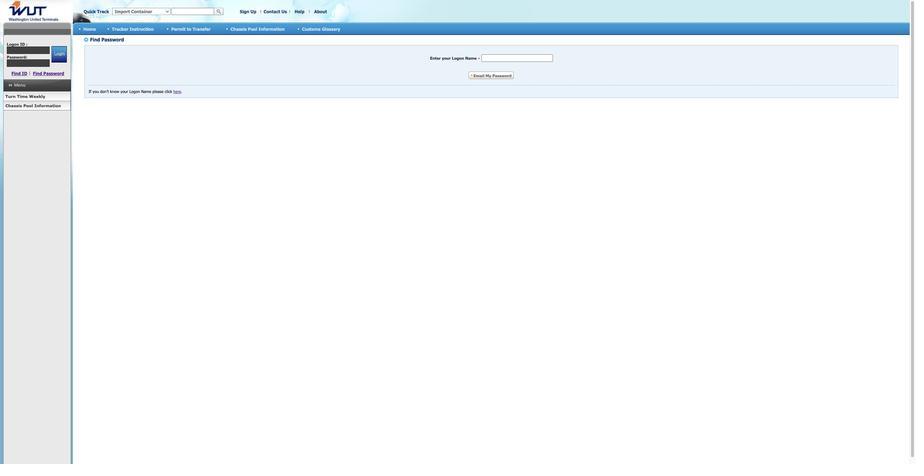 Task type: vqa. For each thing, say whether or not it's contained in the screenshot.
Notification
no



Task type: locate. For each thing, give the bounding box(es) containing it.
up
[[251, 9, 257, 14]]

permit
[[171, 26, 186, 31]]

1 vertical spatial chassis
[[5, 103, 22, 108]]

turn time weekly link
[[3, 92, 71, 101]]

1 horizontal spatial find
[[33, 71, 42, 76]]

sign
[[240, 9, 249, 14]]

1 vertical spatial id
[[22, 71, 27, 76]]

0 vertical spatial chassis
[[231, 26, 247, 31]]

find id link
[[11, 71, 27, 76]]

home
[[83, 26, 96, 31]]

about
[[315, 9, 327, 14]]

help link
[[295, 9, 305, 14]]

pool down turn time weekly
[[23, 103, 33, 108]]

chassis pool information down up
[[231, 26, 285, 31]]

1 vertical spatial chassis pool information
[[5, 103, 61, 108]]

id left :
[[20, 42, 25, 47]]

2 find from the left
[[33, 71, 42, 76]]

None password field
[[7, 59, 50, 67]]

1 horizontal spatial pool
[[248, 26, 258, 31]]

1 find from the left
[[11, 71, 21, 76]]

:
[[26, 42, 28, 47]]

0 horizontal spatial pool
[[23, 103, 33, 108]]

1 vertical spatial information
[[34, 103, 61, 108]]

0 vertical spatial pool
[[248, 26, 258, 31]]

chassis
[[231, 26, 247, 31], [5, 103, 22, 108]]

customs
[[302, 26, 321, 31]]

find
[[11, 71, 21, 76], [33, 71, 42, 76]]

None text field
[[171, 8, 214, 15], [7, 47, 50, 54], [171, 8, 214, 15], [7, 47, 50, 54]]

chassis down sign
[[231, 26, 247, 31]]

1 vertical spatial pool
[[23, 103, 33, 108]]

track
[[97, 9, 109, 14]]

information down the contact
[[259, 26, 285, 31]]

0 vertical spatial id
[[20, 42, 25, 47]]

0 horizontal spatial chassis
[[5, 103, 22, 108]]

1 horizontal spatial chassis
[[231, 26, 247, 31]]

0 horizontal spatial find
[[11, 71, 21, 76]]

chassis pool information link
[[3, 101, 71, 111]]

0 vertical spatial chassis pool information
[[231, 26, 285, 31]]

id for find
[[22, 71, 27, 76]]

id
[[20, 42, 25, 47], [22, 71, 27, 76]]

about link
[[315, 9, 327, 14]]

0 horizontal spatial information
[[34, 103, 61, 108]]

help
[[295, 9, 305, 14]]

pool down up
[[248, 26, 258, 31]]

information down weekly
[[34, 103, 61, 108]]

chassis pool information down turn time weekly link
[[5, 103, 61, 108]]

find for find id
[[11, 71, 21, 76]]

pool
[[248, 26, 258, 31], [23, 103, 33, 108]]

chassis down turn
[[5, 103, 22, 108]]

0 vertical spatial information
[[259, 26, 285, 31]]

find down password:
[[11, 71, 21, 76]]

login image
[[51, 46, 67, 63]]

sign up
[[240, 9, 257, 14]]

find password
[[33, 71, 64, 76]]

id down password:
[[22, 71, 27, 76]]

permit to transfer
[[171, 26, 211, 31]]

find left password
[[33, 71, 42, 76]]

information
[[259, 26, 285, 31], [34, 103, 61, 108]]

chassis pool information
[[231, 26, 285, 31], [5, 103, 61, 108]]

to
[[187, 26, 191, 31]]

trucker instruction
[[112, 26, 154, 31]]

0 horizontal spatial chassis pool information
[[5, 103, 61, 108]]

1 horizontal spatial information
[[259, 26, 285, 31]]



Task type: describe. For each thing, give the bounding box(es) containing it.
instruction
[[130, 26, 154, 31]]

find for find password
[[33, 71, 42, 76]]

pool inside the chassis pool information link
[[23, 103, 33, 108]]

id for logon
[[20, 42, 25, 47]]

weekly
[[29, 94, 45, 99]]

time
[[17, 94, 28, 99]]

customs glossary
[[302, 26, 341, 31]]

trucker
[[112, 26, 128, 31]]

turn
[[5, 94, 16, 99]]

password:
[[7, 55, 27, 59]]

quick
[[84, 9, 96, 14]]

logon id :
[[7, 42, 28, 47]]

contact us link
[[264, 9, 287, 14]]

transfer
[[193, 26, 211, 31]]

sign up link
[[240, 9, 257, 14]]

find password link
[[33, 71, 64, 76]]

1 horizontal spatial chassis pool information
[[231, 26, 285, 31]]

contact us
[[264, 9, 287, 14]]

contact
[[264, 9, 281, 14]]

glossary
[[322, 26, 341, 31]]

us
[[282, 9, 287, 14]]

turn time weekly
[[5, 94, 45, 99]]

logon
[[7, 42, 19, 47]]

password
[[43, 71, 64, 76]]

find id
[[11, 71, 27, 76]]

quick track
[[84, 9, 109, 14]]



